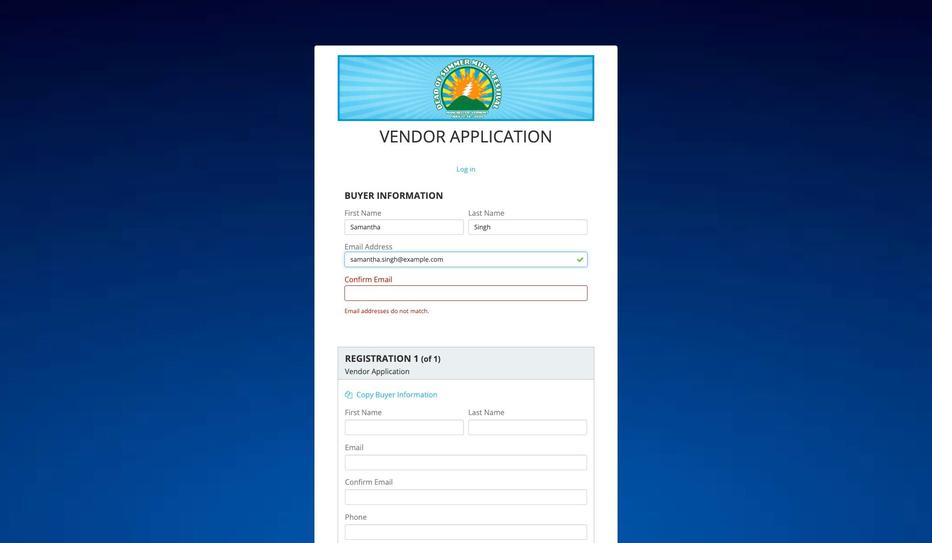 Task type: vqa. For each thing, say whether or not it's contained in the screenshot.
Enter code text box
no



Task type: describe. For each thing, give the bounding box(es) containing it.
files o image
[[345, 391, 353, 399]]



Task type: locate. For each thing, give the bounding box(es) containing it.
None text field
[[469, 219, 588, 235], [469, 420, 588, 435], [345, 525, 588, 540], [469, 219, 588, 235], [469, 420, 588, 435], [345, 525, 588, 540]]

None text field
[[345, 219, 464, 235], [345, 420, 464, 435], [345, 219, 464, 235], [345, 420, 464, 435]]

None email field
[[345, 252, 588, 267], [345, 286, 588, 301], [345, 455, 588, 471], [345, 490, 588, 505], [345, 252, 588, 267], [345, 286, 588, 301], [345, 455, 588, 471], [345, 490, 588, 505]]

check image
[[577, 256, 584, 263]]



